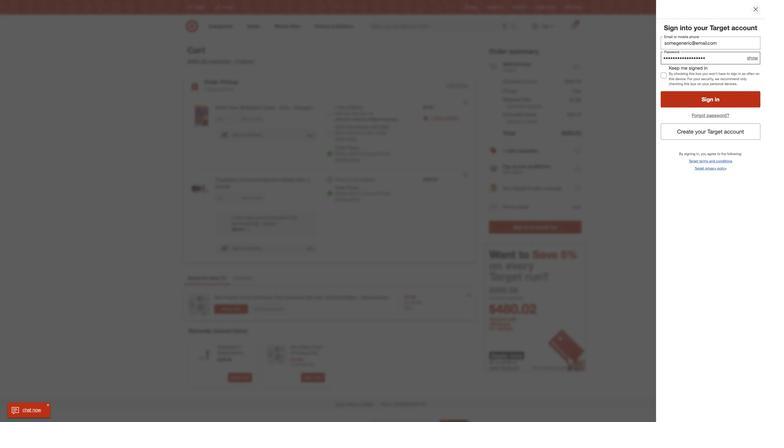 Task type: describe. For each thing, give the bounding box(es) containing it.
personal
[[710, 82, 724, 86]]

sign into your target account
[[664, 24, 758, 32]]

in right sign
[[739, 72, 742, 76]]

your inside "button"
[[696, 128, 706, 135]]

subtotal for subtotal with
[[490, 317, 507, 322]]

reg
[[290, 363, 295, 367]]

signing
[[685, 152, 696, 156]]

- left 24oz
[[277, 105, 278, 111]]

$505.28 for $505.28 subtotal
[[187, 58, 207, 65]]

plan
[[290, 215, 298, 220]]

at right safely
[[358, 402, 362, 407]]

playstation for playstation 5 console marvel's spider-man 2 bundle
[[216, 177, 239, 183]]

2 right the '$505.28 subtotal'
[[235, 58, 238, 65]]

2 inside order pickup 2 items at pinole
[[204, 87, 206, 92]]

2 down same day delivery with shipt get it as soon as 6pm today learn more
[[360, 151, 362, 156]]

$10.50 for $10.50 reg $15.00 sale
[[290, 357, 303, 362]]

$10.50 reg $15.00 sale
[[290, 357, 315, 367]]

$10.50 reg $15.00 sale
[[404, 295, 422, 311]]

sign for sign in to check out
[[513, 225, 523, 230]]

check
[[536, 225, 549, 230]]

sign into your target account dialog
[[657, 0, 766, 422]]

40ct plastic finial christmas tree ornament set pale teal/gold/slate - wondershop&#8482; image
[[187, 293, 211, 317]]

none password field inside sign into your target account dialog
[[661, 52, 761, 64]]

1 offer available button inside cart item ready to fulfill group
[[430, 115, 459, 121]]

target circle
[[536, 5, 556, 9]]

estimated for estimated bag fee
[[508, 104, 526, 109]]

finial for 40ct plastic finial christmas tree ornament set - wondershop™
[[313, 345, 322, 350]]

2 vertical spatial save
[[533, 248, 558, 262]]

1 order pickup ready within 2 hours at pinole change store from the top
[[335, 145, 390, 162]]

your right into
[[694, 24, 708, 32]]

2 substitute from the top
[[244, 246, 262, 251]]

later for console
[[255, 196, 262, 200]]

save for later button for breakfast
[[239, 115, 265, 124]]

security,
[[702, 77, 714, 81]]

$15.00 for $10.50 reg $15.00 sale
[[411, 301, 422, 305]]

2-day shipping get it by sat, nov 18 when you order by 12:00pm tomorrow
[[335, 105, 398, 122]]

2 inside playstation 5 console marvel's spider-man 2 bundle
[[307, 177, 310, 183]]

0 vertical spatial by
[[346, 111, 351, 116]]

pay
[[503, 164, 511, 170]]

to left the
[[718, 152, 721, 156]]

debit
[[490, 365, 500, 371]]

0 vertical spatial account
[[732, 24, 758, 32]]

cart for add to cart button inside 40ct plastic finial christmas tree ornament set pale teal/gold/slate - wondershop™ list item
[[234, 307, 241, 311]]

store for 1st the store pickup radio
[[351, 157, 360, 162]]

subtotal for subtotal (2 items)
[[503, 79, 521, 84]]

2 vertical spatial this
[[684, 82, 690, 86]]

0 vertical spatial add button
[[306, 132, 314, 138]]

cart for cart # 102000529207761
[[381, 402, 389, 407]]

keep me signed in by checking this box you won't have to sign in as often on this device. for your security, we recommend only checking this box on your personal devices.
[[669, 65, 760, 86]]

cart # 102000529207761
[[381, 402, 428, 407]]

for left gift
[[528, 186, 533, 191]]

1 horizontal spatial offer
[[507, 148, 517, 154]]

2 vertical spatial you
[[701, 152, 707, 156]]

pinole for first the store pickup radio from the bottom of the page
[[379, 191, 390, 196]]

2 vertical spatial add button
[[306, 246, 314, 251]]

keep
[[669, 65, 680, 71]]

christmas for 40ct plastic finial christmas tree ornament set - wondershop™
[[290, 351, 309, 356]]

console inside playstation 5 digital edition console
[[217, 357, 232, 361]]

you inside 2-day shipping get it by sat, nov 18 when you order by 12:00pm tomorrow
[[345, 117, 351, 122]]

eligible
[[512, 186, 527, 191]]

change store button for 1st the store pickup radio
[[335, 157, 360, 163]]

games
[[256, 215, 269, 220]]

add a substitute for top the add button
[[232, 132, 262, 137]]

often
[[747, 72, 755, 76]]

taxes
[[525, 112, 537, 118]]

cart inside $399.99 add to cart
[[243, 376, 249, 380]]

digital
[[217, 351, 229, 356]]

add inside $399.99 add to cart
[[231, 376, 237, 380]]

affirm image left pay
[[490, 166, 498, 172]]

in right the signed
[[705, 65, 708, 71]]

2 vertical spatial later
[[210, 275, 220, 281]]

1 vertical spatial box
[[691, 82, 697, 86]]

to inside 40ct plastic finial christmas tree ornament set pale teal/gold/slate - wondershop™ list item
[[229, 307, 233, 311]]

on inside on every target run?
[[490, 259, 503, 273]]

add to cart button for 40ct plastic finial christmas tree ornament set - wondershop™
[[301, 373, 325, 383]]

shop for shop safely at target
[[336, 402, 345, 407]]

create
[[678, 128, 694, 135]]

sale for $10.50 reg $15.00 sale
[[404, 306, 412, 311]]

estimated for estimated taxes
[[503, 112, 524, 118]]

plastic for 40ct plastic finial christmas tree ornament set - wondershop™
[[299, 345, 312, 350]]

tree for -
[[310, 351, 318, 356]]

delivery
[[355, 124, 370, 129]]

ad
[[499, 5, 504, 9]]

sign in button
[[661, 91, 761, 108]]

when
[[335, 117, 344, 122]]

to inside sign in to check out button
[[530, 225, 534, 230]]

add inside 40ct plastic finial christmas tree ornament set pale teal/gold/slate - wondershop™ list item
[[222, 307, 228, 311]]

code
[[518, 204, 529, 210]]

2 link
[[568, 20, 581, 33]]

circle
[[547, 5, 556, 9]]

add to cart button inside 40ct plastic finial christmas tree ornament set pale teal/gold/slate - wondershop™ list item
[[214, 305, 248, 314]]

apply now button
[[490, 352, 524, 360]]

today
[[376, 130, 387, 135]]

bran
[[230, 105, 239, 111]]

sign for sign in
[[702, 96, 714, 103]]

1 horizontal spatial 1
[[430, 115, 433, 120]]

0 horizontal spatial 5%
[[490, 326, 496, 332]]

(
[[221, 275, 223, 281]]

redcard link
[[513, 5, 527, 10]]

0 vertical spatial subtotal
[[209, 58, 230, 65]]

promo code
[[503, 204, 529, 210]]

1 horizontal spatial add to cart
[[304, 376, 322, 380]]

1 vertical spatial by
[[680, 152, 684, 156]]

as down delivery
[[362, 130, 366, 135]]

✕
[[47, 404, 49, 407]]

$555.03 for $555.03 total 2 items
[[503, 61, 520, 67]]

forgot
[[692, 112, 706, 118]]

as inside keep me signed in by checking this box you won't have to sign in as often on this device. for your security, we recommend only checking this box on your personal devices.
[[742, 72, 746, 76]]

same day delivery with shipt get it as soon as 6pm today learn more
[[335, 124, 389, 141]]

account inside create your target account "button"
[[725, 128, 745, 135]]

signed
[[689, 65, 703, 71]]

and
[[710, 159, 716, 163]]

shop safely at target
[[336, 402, 374, 407]]

free
[[572, 88, 582, 94]]

subtotal with
[[490, 317, 518, 322]]

chat now button
[[8, 403, 51, 418]]

playstation 5 console marvel's spider-man 2 bundle link
[[216, 177, 318, 190]]

2 down shipping not available
[[360, 191, 362, 196]]

find stores link
[[565, 5, 583, 10]]

target terms and conditions link
[[689, 159, 733, 164]]

estimated bag fee
[[508, 104, 542, 109]]

ornament for -
[[290, 357, 309, 361]]

offer inside cart item ready to fulfill group
[[434, 115, 442, 120]]

- inside list item
[[358, 295, 360, 301]]

on down security,
[[698, 82, 702, 86]]

shop similar items button
[[252, 305, 286, 314]]

2 inside the "2 year video games protection plan ($450-$499.99) - allstate"
[[232, 215, 234, 220]]

shipping
[[347, 105, 362, 110]]

christmas for 40ct plastic finial christmas tree ornament set pale teal/gold/slate - wondershop™
[[252, 295, 273, 301]]

with inside same day delivery with shipt get it as soon as 6pm today learn more
[[371, 124, 378, 129]]

playstation 5 digital edition console link
[[217, 345, 251, 361]]

0 horizontal spatial 1 offer available
[[430, 115, 459, 120]]

order inside order pickup 2 items at pinole
[[204, 79, 219, 85]]

show button
[[748, 55, 759, 61]]

as right the low
[[528, 164, 533, 170]]

40ct for 40ct plastic finial christmas tree ornament set pale teal/gold/slate - wondershop™
[[214, 295, 223, 301]]

pay as low as $52/mo. with affirm
[[503, 164, 552, 175]]

video
[[244, 215, 255, 220]]

ornament for pale
[[284, 295, 305, 301]]

cart item ready to fulfill group containing raisin bran breakfast cereal - 24oz - kellogg's
[[184, 97, 475, 170]]

want to save 5% *
[[490, 248, 579, 262]]

tree for pale
[[274, 295, 283, 301]]

playstation for playstation 5 digital edition console
[[217, 345, 238, 350]]

pinole for 1st the store pickup radio
[[379, 151, 390, 156]]

0 vertical spatial box
[[696, 72, 702, 76]]

or
[[513, 360, 518, 365]]

change for 1st the store pickup radio
[[335, 157, 349, 162]]

breakfast
[[241, 105, 260, 111]]

sign for sign into your target account
[[664, 24, 679, 32]]

at down the 6pm
[[375, 151, 378, 156]]

now for chat
[[33, 407, 41, 413]]

order down shipping
[[335, 185, 346, 190]]

pickup up regional
[[503, 88, 517, 94]]

$499.99
[[423, 177, 438, 182]]

pickup down shipping not available
[[347, 185, 359, 190]]

1 store pickup radio from the top
[[327, 151, 333, 157]]

sale for $10.50 reg $15.00 sale
[[308, 363, 315, 367]]

$399.99
[[217, 357, 232, 362]]

save for console
[[241, 196, 249, 200]]

1 vertical spatial by
[[362, 117, 366, 122]]

$505.28 current subtotal $480.02
[[490, 285, 537, 317]]

on every target run?
[[490, 259, 549, 284]]

not eligible for gift message
[[503, 186, 562, 191]]

items inside shop similar items button
[[275, 307, 283, 311]]

$399.99 add to cart
[[217, 357, 249, 380]]

items inside order pickup 2 items at pinole
[[207, 87, 217, 92]]

change for first the store pickup radio from the bottom of the page
[[335, 197, 349, 202]]

wondershop™ inside list item
[[361, 295, 390, 301]]

1 horizontal spatial with
[[508, 317, 517, 322]]

2 inside "$555.03 total 2 items"
[[503, 67, 505, 72]]

by inside keep me signed in by checking this box you won't have to sign in as often on this device. for your security, we recommend only checking this box on your personal devices.
[[669, 72, 673, 76]]

edition
[[230, 351, 242, 356]]

policy
[[718, 166, 727, 171]]

now for apply
[[510, 352, 523, 360]]

favorites
[[234, 275, 252, 281]]

1 vertical spatial 1 offer available button
[[489, 142, 582, 160]]

playstation 5 digital edition console
[[217, 345, 242, 361]]

40ct plastic finial christmas tree ornament set - wondershop™
[[290, 345, 322, 367]]

save for later for console
[[241, 196, 262, 200]]

wondershop™ inside 40ct plastic finial christmas tree ornament set - wondershop™
[[290, 362, 316, 367]]

order summary
[[489, 47, 539, 55]]

$480.02
[[490, 301, 537, 317]]

1 vertical spatial this
[[669, 77, 675, 81]]

want
[[490, 248, 516, 262]]

conditions
[[717, 159, 733, 163]]

1 vertical spatial add button
[[573, 204, 582, 211]]

1 horizontal spatial 5%
[[561, 248, 578, 262]]

1 horizontal spatial 1 offer available
[[503, 148, 538, 154]]

affirm
[[512, 170, 523, 175]]

$5.29
[[423, 105, 433, 110]]

for down playstation 5 console marvel's spider-man 2 bundle
[[250, 196, 254, 200]]

terms
[[700, 159, 709, 163]]

2 horizontal spatial available
[[519, 148, 538, 154]]

weekly ad
[[487, 5, 504, 9]]

set for -
[[310, 357, 316, 361]]

- right 24oz
[[291, 105, 293, 111]]

summary
[[509, 47, 539, 55]]

raisin bran breakfast cereal - 24oz - kellogg's image
[[189, 104, 212, 128]]

cart for cart
[[187, 45, 205, 55]]

order up "$555.03 total 2 items"
[[489, 47, 507, 55]]

sat,
[[352, 111, 359, 116]]

save for breakfast
[[241, 117, 249, 121]]

finial for 40ct plastic finial christmas tree ornament set pale teal/gold/slate - wondershop™
[[240, 295, 250, 301]]

teal/gold/slate
[[325, 295, 357, 301]]

on down "estimated taxes"
[[521, 119, 525, 124]]

as down day
[[346, 130, 350, 135]]

$1.00
[[570, 96, 582, 102]]

stores
[[573, 5, 583, 9]]

show
[[748, 55, 759, 61]]



Task type: vqa. For each thing, say whether or not it's contained in the screenshot.
california corresponding to 1oz
no



Task type: locate. For each thing, give the bounding box(es) containing it.
substitute down $69.00
[[244, 246, 262, 251]]

on right often on the right top
[[756, 72, 760, 76]]

affirm image left with
[[489, 165, 499, 174]]

sign in
[[702, 96, 720, 103]]

day
[[347, 124, 354, 129]]

plastic for 40ct plastic finial christmas tree ornament set pale teal/gold/slate - wondershop™
[[225, 295, 238, 301]]

pinole inside order pickup 2 items at pinole
[[223, 87, 234, 92]]

0 horizontal spatial by
[[669, 72, 673, 76]]

#
[[390, 402, 392, 407]]

1 add a substitute from the top
[[232, 132, 262, 137]]

- inside 40ct plastic finial christmas tree ornament set - wondershop™
[[317, 357, 319, 361]]

0 vertical spatial save for later button
[[239, 115, 265, 124]]

box down for
[[691, 82, 697, 86]]

a left credit
[[496, 360, 499, 365]]

add to cart button for playstation 5 digital edition console
[[228, 373, 252, 383]]

$505.28 for $505.28
[[565, 79, 582, 84]]

store down shipping not available
[[351, 197, 360, 202]]

0 vertical spatial a
[[240, 132, 243, 137]]

1 left "favorites"
[[223, 275, 225, 281]]

order down the '$505.28 subtotal'
[[204, 79, 219, 85]]

save for later for breakfast
[[241, 117, 262, 121]]

with up the savings
[[508, 317, 517, 322]]

2 horizontal spatial 1
[[503, 148, 506, 154]]

-
[[277, 105, 278, 111], [291, 105, 293, 111], [260, 221, 262, 226], [358, 295, 360, 301], [317, 357, 319, 361]]

save up video
[[241, 196, 249, 200]]

1 get from the top
[[335, 111, 342, 116]]

out
[[550, 225, 557, 230]]

tree
[[274, 295, 283, 301], [310, 351, 318, 356]]

1 vertical spatial cart item ready to fulfill group
[[184, 170, 475, 262]]

password?
[[707, 112, 730, 118]]

available
[[443, 115, 459, 120], [519, 148, 538, 154], [359, 177, 375, 182]]

- down games at the left bottom of the page
[[260, 221, 262, 226]]

0 vertical spatial $505.28
[[187, 58, 207, 65]]

1 vertical spatial $15.00
[[296, 363, 307, 367]]

saved
[[188, 275, 201, 281]]

find
[[565, 5, 572, 9]]

tree up $10.50 reg $15.00 sale
[[310, 351, 318, 356]]

0 vertical spatial add a substitute
[[232, 132, 262, 137]]

2 store from the top
[[351, 197, 360, 202]]

target
[[536, 5, 546, 9], [710, 24, 730, 32], [708, 128, 723, 135], [689, 159, 699, 163], [695, 166, 705, 171], [490, 270, 522, 284], [363, 402, 374, 407]]

1 substitute from the top
[[244, 132, 262, 137]]

1 change from the top
[[335, 157, 349, 162]]

1 horizontal spatial now
[[510, 352, 523, 360]]

soon
[[352, 130, 361, 135]]

target inside "button"
[[708, 128, 723, 135]]

1 vertical spatial you
[[345, 117, 351, 122]]

2 order pickup ready within 2 hours at pinole change store from the top
[[335, 185, 390, 202]]

console
[[244, 177, 261, 183], [217, 357, 232, 361]]

subtotal
[[503, 79, 521, 84], [490, 317, 507, 322]]

1 vertical spatial plastic
[[299, 345, 312, 350]]

$555.03 down order summary
[[503, 61, 520, 67]]

0 vertical spatial 40ct
[[214, 295, 223, 301]]

you right in,
[[701, 152, 707, 156]]

not
[[503, 186, 511, 191]]

following:
[[728, 152, 743, 156]]

subtotal
[[209, 58, 230, 65], [507, 296, 524, 301]]

2 up the subtotal (2 items)
[[503, 67, 505, 72]]

1 vertical spatial sign
[[702, 96, 714, 103]]

1 vertical spatial $505.28
[[565, 79, 582, 84]]

cart for add to cart button corresponding to 40ct plastic finial christmas tree ornament set - wondershop™
[[316, 376, 322, 380]]

2 it from the top
[[343, 130, 345, 135]]

save for later down playstation 5 console marvel's spider-man 2 bundle
[[241, 196, 262, 200]]

2 change store button from the top
[[335, 197, 360, 202]]

add to cart
[[222, 307, 241, 311], [304, 376, 322, 380]]

Service plan checkbox
[[221, 222, 227, 227]]

0 vertical spatial by
[[669, 72, 673, 76]]

save
[[241, 117, 249, 121], [241, 196, 249, 200], [533, 248, 558, 262]]

it
[[343, 111, 345, 116], [343, 130, 345, 135]]

1 store from the top
[[351, 157, 360, 162]]

it inside 2-day shipping get it by sat, nov 18 when you order by 12:00pm tomorrow
[[343, 111, 345, 116]]

$15.00 inside $10.50 reg $15.00 sale
[[296, 363, 307, 367]]

1 vertical spatial console
[[217, 357, 232, 361]]

2 left year
[[232, 215, 234, 220]]

more
[[347, 136, 356, 141]]

fee
[[536, 104, 542, 109]]

1 vertical spatial order pickup ready within 2 hours at pinole change store
[[335, 185, 390, 202]]

a down $69.00
[[240, 246, 243, 251]]

for down breakfast
[[250, 117, 254, 121]]

0 vertical spatial change
[[335, 157, 349, 162]]

$555.03 inside "$555.03 total 2 items"
[[503, 61, 520, 67]]

at up raisin
[[218, 87, 222, 92]]

your
[[694, 24, 708, 32], [694, 77, 701, 81], [703, 82, 710, 86], [696, 128, 706, 135]]

$15.00 right reg
[[411, 301, 422, 305]]

None text field
[[372, 421, 435, 422]]

1 horizontal spatial by
[[362, 117, 366, 122]]

40ct inside 40ct plastic finial christmas tree ornament set - wondershop™
[[290, 345, 298, 350]]

low
[[519, 164, 527, 170]]

for inside apply now for a credit or debit redcard
[[490, 360, 495, 365]]

cart up the '$505.28 subtotal'
[[187, 45, 205, 55]]

within for 1st the store pickup radio
[[348, 151, 359, 156]]

1 vertical spatial change
[[335, 197, 349, 202]]

1 vertical spatial subtotal
[[490, 317, 507, 322]]

as up affirm on the top right
[[513, 164, 518, 170]]

1 offer available down $5.29 at top right
[[430, 115, 459, 120]]

tree inside list item
[[274, 295, 283, 301]]

into
[[680, 24, 692, 32]]

2 down the stores
[[577, 21, 578, 24]]

2 vertical spatial sign
[[513, 225, 523, 230]]

0 vertical spatial available
[[443, 115, 459, 120]]

tree inside 40ct plastic finial christmas tree ornament set - wondershop™
[[310, 351, 318, 356]]

1 horizontal spatial sign
[[664, 24, 679, 32]]

1 vertical spatial save for later
[[241, 196, 262, 200]]

0 vertical spatial add to cart
[[222, 307, 241, 311]]

add to cart button down "$399.99"
[[228, 373, 252, 383]]

savings
[[497, 326, 513, 332]]

affirm image
[[489, 165, 499, 174], [490, 166, 498, 172]]

set for pale
[[306, 295, 313, 301]]

1 vertical spatial cart
[[381, 402, 389, 407]]

1 vertical spatial redcard
[[492, 322, 511, 327]]

1 vertical spatial now
[[33, 407, 41, 413]]

forgot password?
[[692, 112, 730, 118]]

1 vertical spatial estimated
[[503, 112, 524, 118]]

plastic inside 40ct plastic finial christmas tree ornament set - wondershop™
[[299, 345, 312, 350]]

by left signing
[[680, 152, 684, 156]]

checking up the device.
[[674, 72, 689, 76]]

1 offer available button down $5.29 at top right
[[430, 115, 459, 121]]

- inside the "2 year video games protection plan ($450-$499.99) - allstate"
[[260, 221, 262, 226]]

hours for first the store pickup radio from the bottom of the page
[[363, 191, 373, 196]]

change store button for first the store pickup radio from the bottom of the page
[[335, 197, 360, 202]]

playstation inside playstation 5 digital edition console
[[217, 345, 238, 350]]

1 horizontal spatial wondershop™
[[361, 295, 390, 301]]

target inside on every target run?
[[490, 270, 522, 284]]

0 vertical spatial subtotal
[[503, 79, 521, 84]]

this up for
[[690, 72, 695, 76]]

0 horizontal spatial plastic
[[225, 295, 238, 301]]

2 within from the top
[[348, 191, 359, 196]]

2 change from the top
[[335, 197, 349, 202]]

1 it from the top
[[343, 111, 345, 116]]

christmas up similar
[[252, 295, 273, 301]]

now inside chat now button
[[33, 407, 41, 413]]

2 vertical spatial pinole
[[379, 191, 390, 196]]

playstation
[[216, 177, 239, 183], [217, 345, 238, 350]]

cart inside 40ct plastic finial christmas tree ornament set pale teal/gold/slate - wondershop™ list item
[[234, 307, 241, 311]]

in inside button
[[715, 96, 720, 103]]

$1.00 button
[[570, 95, 582, 104]]

0 horizontal spatial finial
[[240, 295, 250, 301]]

sign in to check out
[[513, 225, 557, 230]]

ornament inside 40ct plastic finial christmas tree ornament set - wondershop™
[[290, 357, 309, 361]]

40ct plastic finial christmas tree ornament set - wondershop™ link
[[290, 345, 324, 367]]

1 vertical spatial checking
[[669, 82, 683, 86]]

agree
[[708, 152, 717, 156]]

18
[[368, 111, 373, 116]]

christmas inside list item
[[252, 295, 273, 301]]

0 vertical spatial sale
[[404, 306, 412, 311]]

2 save for later button from the top
[[239, 194, 265, 203]]

raisin bran breakfast cereal - 24oz - kellogg's link
[[216, 104, 318, 111]]

console down the digital
[[217, 357, 232, 361]]

1 vertical spatial save for later button
[[239, 194, 265, 203]]

store up shipping not available
[[351, 157, 360, 162]]

$10.50 inside $10.50 reg $15.00 sale
[[290, 357, 303, 362]]

none text field inside sign into your target account dialog
[[661, 37, 761, 49]]

based on 94564
[[508, 119, 538, 124]]

40ct plastic finial christmas tree ornament set pale teal/gold/slate - wondershop™ list item
[[184, 290, 475, 320]]

1 save for later from the top
[[241, 117, 262, 121]]

christmas up $10.50 reg $15.00 sale
[[290, 351, 309, 356]]

0 vertical spatial later
[[255, 117, 262, 121]]

a for top the add button
[[240, 132, 243, 137]]

5 inside playstation 5 console marvel's spider-man 2 bundle
[[240, 177, 243, 183]]

0 vertical spatial $15.00
[[411, 301, 422, 305]]

to down $10.50 reg $15.00 sale
[[311, 376, 315, 380]]

viewed
[[213, 328, 231, 334]]

0 horizontal spatial shop
[[254, 307, 263, 311]]

save for later button down playstation 5 console marvel's spider-man 2 bundle
[[239, 194, 265, 203]]

1 vertical spatial ready
[[335, 191, 347, 196]]

within for first the store pickup radio from the bottom of the page
[[348, 191, 359, 196]]

ornament up reg at the bottom left of page
[[290, 357, 309, 361]]

$10.50 up reg
[[404, 295, 416, 300]]

2 store pickup radio from the top
[[327, 191, 333, 197]]

pickup inside order pickup 2 items at pinole
[[221, 79, 238, 85]]

1 vertical spatial pinole
[[379, 151, 390, 156]]

at inside order pickup 2 items at pinole
[[218, 87, 222, 92]]

later for breakfast
[[255, 117, 262, 121]]

1 vertical spatial substitute
[[244, 246, 262, 251]]

)
[[225, 275, 227, 281]]

fees
[[523, 96, 531, 102]]

1 change store button from the top
[[335, 157, 360, 163]]

add a substitute
[[232, 132, 262, 137], [232, 246, 262, 251]]

you inside keep me signed in by checking this box you won't have to sign in as often on this device. for your security, we recommend only checking this box on your personal devices.
[[703, 72, 709, 76]]

$10.50 inside $10.50 reg $15.00 sale
[[404, 295, 416, 300]]

ready for first the store pickup radio from the bottom of the page
[[335, 191, 347, 196]]

- right $10.50 reg $15.00 sale
[[317, 357, 319, 361]]

ornament inside list item
[[284, 295, 305, 301]]

get up when
[[335, 111, 342, 116]]

plastic inside list item
[[225, 295, 238, 301]]

0 vertical spatial offer
[[434, 115, 442, 120]]

estimated down regional fees
[[508, 104, 526, 109]]

add a substitute down $69.00
[[232, 246, 262, 251]]

to inside keep me signed in by checking this box you won't have to sign in as often on this device. for your security, we recommend only checking this box on your personal devices.
[[727, 72, 730, 76]]

2 add a substitute from the top
[[232, 246, 262, 251]]

change
[[335, 157, 349, 162], [335, 197, 349, 202]]

0 horizontal spatial sale
[[308, 363, 315, 367]]

plastic down )
[[225, 295, 238, 301]]

subtotal left the (2
[[503, 79, 521, 84]]

credit
[[500, 360, 512, 365]]

sign in to check out button
[[489, 221, 582, 234]]

in inside button
[[525, 225, 529, 230]]

$15.00 inside $10.50 reg $15.00 sale
[[411, 301, 422, 305]]

console inside playstation 5 console marvel's spider-man 2 bundle
[[244, 177, 261, 183]]

save for later button for console
[[239, 194, 265, 203]]

0 vertical spatial store pickup radio
[[327, 151, 333, 157]]

sign
[[664, 24, 679, 32], [702, 96, 714, 103], [513, 225, 523, 230]]

0 vertical spatial substitute
[[244, 132, 262, 137]]

$505.28 for $505.28 current subtotal $480.02
[[490, 285, 518, 296]]

1 vertical spatial add to cart
[[304, 376, 322, 380]]

0 vertical spatial 1 offer available
[[430, 115, 459, 120]]

add a substitute for bottom the add button
[[232, 246, 262, 251]]

($450-
[[232, 221, 243, 226]]

recommend
[[721, 77, 740, 81]]

What can we help you find? suggestions appear below search field
[[368, 20, 513, 33]]

hours for 1st the store pickup radio
[[363, 151, 373, 156]]

40ct inside list item
[[214, 295, 223, 301]]

your down security,
[[703, 82, 710, 86]]

5 inside playstation 5 digital edition console
[[239, 345, 241, 350]]

with up the 6pm
[[371, 124, 378, 129]]

set inside 40ct plastic finial christmas tree ornament set - wondershop™
[[310, 357, 316, 361]]

nov
[[360, 111, 367, 116]]

items inside "$555.03 total 2 items"
[[507, 67, 517, 72]]

get
[[335, 111, 342, 116], [335, 130, 342, 135]]

$48.75
[[568, 112, 582, 118]]

within down shipping not available
[[348, 191, 359, 196]]

to right want
[[519, 248, 530, 262]]

shop for shop similar items
[[254, 307, 263, 311]]

None radio
[[327, 177, 333, 183]]

1 horizontal spatial plastic
[[299, 345, 312, 350]]

get inside same day delivery with shipt get it as soon as 6pm today learn more
[[335, 130, 342, 135]]

change store button down shipping
[[335, 197, 360, 202]]

to inside $399.99 add to cart
[[238, 376, 242, 380]]

2 save for later from the top
[[241, 196, 262, 200]]

set
[[306, 295, 313, 301], [310, 357, 316, 361]]

cart item ready to fulfill group containing playstation 5 console marvel's spider-man 2 bundle
[[184, 170, 475, 262]]

$499.99)
[[243, 221, 259, 226]]

0 horizontal spatial available
[[359, 177, 375, 182]]

tree up shop similar items
[[274, 295, 283, 301]]

kellogg's
[[294, 105, 313, 111]]

5 for digital
[[239, 345, 241, 350]]

on
[[756, 72, 760, 76], [698, 82, 702, 86], [521, 119, 525, 124], [490, 259, 503, 273]]

0 vertical spatial redcard
[[513, 5, 527, 9]]

$505.28 inside $505.28 current subtotal $480.02
[[490, 285, 518, 296]]

sale inside $10.50 reg $15.00 sale
[[308, 363, 315, 367]]

pickup down more
[[347, 145, 359, 150]]

1 vertical spatial change store button
[[335, 197, 360, 202]]

0 vertical spatial christmas
[[252, 295, 273, 301]]

None text field
[[661, 37, 761, 49]]

order pickup ready within 2 hours at pinole change store down more
[[335, 145, 390, 162]]

1 horizontal spatial available
[[443, 115, 459, 120]]

0 vertical spatial you
[[703, 72, 709, 76]]

pickup
[[221, 79, 238, 85], [503, 88, 517, 94], [347, 145, 359, 150], [347, 185, 359, 190]]

redcard inside apply now for a credit or debit redcard
[[501, 365, 520, 371]]

1 vertical spatial $555.03
[[562, 130, 582, 136]]

0 horizontal spatial console
[[217, 357, 232, 361]]

add a substitute down breakfast
[[232, 132, 262, 137]]

regional fees
[[503, 96, 531, 102]]

add to cart inside 40ct plastic finial christmas tree ornament set pale teal/gold/slate - wondershop™ list item
[[222, 307, 241, 311]]

tomorrow
[[382, 117, 398, 122]]

1 vertical spatial with
[[508, 317, 517, 322]]

2 cart item ready to fulfill group from the top
[[184, 170, 475, 262]]

set inside list item
[[306, 295, 313, 301]]

at down shipping not available
[[375, 191, 378, 196]]

0 horizontal spatial tree
[[274, 295, 283, 301]]

0 horizontal spatial cart
[[234, 307, 241, 311]]

order down the learn
[[335, 145, 346, 150]]

finial inside 40ct plastic finial christmas tree ornament set - wondershop™
[[313, 345, 322, 350]]

$52/mo.
[[534, 164, 552, 170]]

create your target account
[[678, 128, 745, 135]]

items)
[[526, 79, 537, 84]]

sign
[[731, 72, 738, 76]]

1 horizontal spatial finial
[[313, 345, 322, 350]]

$555.03 for $555.03
[[562, 130, 582, 136]]

40ct plastic finial christmas tree ornament set - wondershop™ image
[[266, 345, 287, 365], [266, 345, 287, 365]]

by signing in, you agree to the following:
[[680, 152, 743, 156]]

1 vertical spatial it
[[343, 130, 345, 135]]

2 hours from the top
[[363, 191, 373, 196]]

regional
[[503, 96, 521, 102]]

0 horizontal spatial 1 offer available button
[[430, 115, 459, 121]]

$15.00
[[411, 301, 422, 305], [296, 363, 307, 367]]

finial up $10.50 reg $15.00 sale
[[313, 345, 322, 350]]

you
[[703, 72, 709, 76], [345, 117, 351, 122], [701, 152, 707, 156]]

estimated taxes
[[503, 112, 537, 118]]

cart left #
[[381, 402, 389, 407]]

sale down reg
[[404, 306, 412, 311]]

1 horizontal spatial sale
[[404, 306, 412, 311]]

on left every
[[490, 259, 503, 273]]

sign left into
[[664, 24, 679, 32]]

5 for console
[[240, 177, 243, 183]]

target privacy policy
[[695, 166, 727, 171]]

hours down shipping not available
[[363, 191, 373, 196]]

save up run?
[[533, 248, 558, 262]]

0 vertical spatial now
[[510, 352, 523, 360]]

1 vertical spatial get
[[335, 130, 342, 135]]

the
[[722, 152, 727, 156]]

cereal
[[262, 105, 275, 111]]

1 vertical spatial shop
[[336, 402, 345, 407]]

run?
[[525, 270, 549, 284]]

1 vertical spatial within
[[348, 191, 359, 196]]

add button
[[306, 132, 314, 138], [573, 204, 582, 211], [306, 246, 314, 251]]

within down more
[[348, 151, 359, 156]]

0 vertical spatial get
[[335, 111, 342, 116]]

0 vertical spatial 5%
[[561, 248, 578, 262]]

2 get from the top
[[335, 130, 342, 135]]

$555.03 down "$48.75"
[[562, 130, 582, 136]]

sign inside button
[[513, 225, 523, 230]]

playstation up the digital
[[217, 345, 238, 350]]

2 vertical spatial redcard
[[501, 365, 520, 371]]

0 horizontal spatial 40ct
[[214, 295, 223, 301]]

at
[[218, 87, 222, 92], [375, 151, 378, 156], [375, 191, 378, 196], [358, 402, 362, 407]]

forgot password? link
[[692, 112, 730, 118]]

to up recommend
[[727, 72, 730, 76]]

*some restrictions apply.
[[531, 366, 570, 370]]

offer
[[434, 115, 442, 120], [507, 148, 517, 154]]

sale inside $10.50 reg $15.00 sale
[[404, 306, 412, 311]]

in,
[[697, 152, 700, 156]]

chat now dialog
[[8, 403, 51, 418]]

0 vertical spatial ready
[[335, 151, 347, 156]]

redcard down $480.02
[[492, 322, 511, 327]]

ready down the learn
[[335, 151, 347, 156]]

bundle
[[216, 184, 230, 190]]

0 vertical spatial checking
[[674, 72, 689, 76]]

0 vertical spatial playstation
[[216, 177, 239, 183]]

pickup down '2 items' in the left of the page
[[221, 79, 238, 85]]

finial inside list item
[[240, 295, 250, 301]]

1 save for later button from the top
[[239, 115, 265, 124]]

1 ready from the top
[[335, 151, 347, 156]]

as
[[742, 72, 746, 76], [346, 130, 350, 135], [362, 130, 366, 135], [513, 164, 518, 170], [528, 164, 533, 170]]

1 horizontal spatial $555.03
[[562, 130, 582, 136]]

ready for 1st the store pickup radio
[[335, 151, 347, 156]]

box
[[696, 72, 702, 76], [691, 82, 697, 86]]

your right create
[[696, 128, 706, 135]]

2 vertical spatial 1
[[223, 275, 225, 281]]

0 horizontal spatial $505.28
[[187, 58, 207, 65]]

sale right reg at the bottom left of page
[[308, 363, 315, 367]]

subtotal up order pickup 2 items at pinole
[[209, 58, 230, 65]]

your right for
[[694, 77, 701, 81]]

subtotal inside $505.28 current subtotal $480.02
[[507, 296, 524, 301]]

now right apply
[[510, 352, 523, 360]]

0 vertical spatial ornament
[[284, 295, 305, 301]]

none checkbox inside sign into your target account dialog
[[661, 73, 667, 78]]

1 horizontal spatial subtotal
[[507, 296, 524, 301]]

reg
[[404, 301, 410, 305]]

$15.00 for $10.50 reg $15.00 sale
[[296, 363, 307, 367]]

1 hours from the top
[[363, 151, 373, 156]]

later down playstation 5 console marvel's spider-man 2 bundle
[[255, 196, 262, 200]]

None radio
[[327, 110, 333, 116], [327, 131, 333, 136], [327, 110, 333, 116], [327, 131, 333, 136]]

playstation inside playstation 5 console marvel's spider-man 2 bundle
[[216, 177, 239, 183]]

0 vertical spatial pinole
[[223, 87, 234, 92]]

order pickup 2 items at pinole
[[204, 79, 238, 92]]

2 vertical spatial available
[[359, 177, 375, 182]]

None checkbox
[[661, 73, 667, 78]]

you up day
[[345, 117, 351, 122]]

1 within from the top
[[348, 151, 359, 156]]

0 horizontal spatial by
[[346, 111, 351, 116]]

None password field
[[661, 52, 761, 64]]

0 vertical spatial this
[[690, 72, 695, 76]]

it inside same day delivery with shipt get it as soon as 6pm today learn more
[[343, 130, 345, 135]]

christmas inside 40ct plastic finial christmas tree ornament set - wondershop™
[[290, 351, 309, 356]]

Store pickup radio
[[327, 151, 333, 157], [327, 191, 333, 197]]

40ct for 40ct plastic finial christmas tree ornament set - wondershop™
[[290, 345, 298, 350]]

a for bottom the add button
[[240, 246, 243, 251]]

similar
[[264, 307, 274, 311]]

0 horizontal spatial offer
[[434, 115, 442, 120]]

get up the learn
[[335, 130, 342, 135]]

sign inside button
[[702, 96, 714, 103]]

0 vertical spatial save
[[241, 117, 249, 121]]

playstation 5 console marvel&#39;s spider-man 2 bundle image
[[189, 177, 212, 200]]

0 vertical spatial with
[[371, 124, 378, 129]]

add to cart button
[[214, 305, 248, 314], [228, 373, 252, 383], [301, 373, 325, 383]]

$10.50 for $10.50 reg $15.00 sale
[[404, 295, 416, 300]]

for right saved
[[202, 275, 209, 281]]

store for first the store pickup radio from the bottom of the page
[[351, 197, 360, 202]]

playstation 5 digital edition console image
[[194, 345, 214, 365], [194, 345, 214, 365]]

saved for later ( 1 )
[[188, 275, 227, 281]]

get inside 2-day shipping get it by sat, nov 18 when you order by 12:00pm tomorrow
[[335, 111, 342, 116]]

it down day
[[343, 111, 345, 116]]

1 cart item ready to fulfill group from the top
[[184, 97, 475, 170]]

now inside apply now for a credit or debit redcard
[[510, 352, 523, 360]]

save for later button
[[239, 115, 265, 124], [239, 194, 265, 203]]

0 horizontal spatial now
[[33, 407, 41, 413]]

add to cart button up 'viewed'
[[214, 305, 248, 314]]

plastic up $10.50 reg $15.00 sale
[[299, 345, 312, 350]]

cart item ready to fulfill group
[[184, 97, 475, 170], [184, 170, 475, 262]]

console left marvel's
[[244, 177, 261, 183]]

0 horizontal spatial add to cart
[[222, 307, 241, 311]]

save for later button down breakfast
[[239, 115, 265, 124]]

to down edition
[[238, 376, 242, 380]]

playstation up "bundle"
[[216, 177, 239, 183]]

shop inside button
[[254, 307, 263, 311]]

shipt
[[379, 124, 389, 129]]

1 vertical spatial christmas
[[290, 351, 309, 356]]

1 vertical spatial later
[[255, 196, 262, 200]]

0 vertical spatial plastic
[[225, 295, 238, 301]]

2 ready from the top
[[335, 191, 347, 196]]

apply.
[[561, 366, 570, 370]]

a inside apply now for a credit or debit redcard
[[496, 360, 499, 365]]



